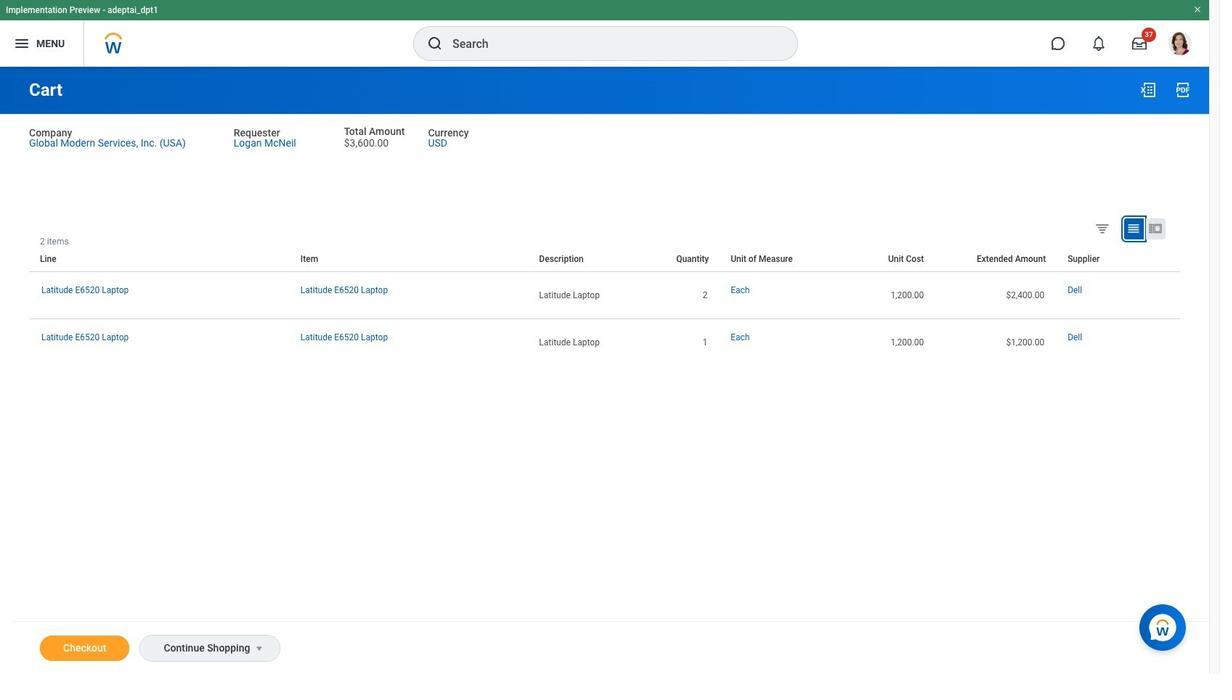Task type: locate. For each thing, give the bounding box(es) containing it.
view printable version (pdf) image
[[1175, 81, 1192, 99]]

main content
[[0, 67, 1209, 675]]

banner
[[0, 0, 1209, 67]]

search image
[[426, 35, 444, 52]]

toggle to grid view image
[[1127, 221, 1141, 236]]

toolbar
[[1170, 237, 1180, 247]]

notifications large image
[[1092, 36, 1106, 51]]

export to excel image
[[1140, 81, 1157, 99]]

option group
[[1092, 218, 1177, 243]]

Toggle to Grid view radio
[[1124, 219, 1144, 240]]

Toggle to List Detail view radio
[[1146, 219, 1166, 240]]

select to filter grid data image
[[1095, 221, 1111, 236]]



Task type: vqa. For each thing, say whether or not it's contained in the screenshot.
'1'
no



Task type: describe. For each thing, give the bounding box(es) containing it.
close environment banner image
[[1193, 5, 1202, 14]]

inbox large image
[[1132, 36, 1147, 51]]

toggle to list detail view image
[[1148, 221, 1163, 236]]

caret down image
[[251, 644, 268, 655]]

Search Workday  search field
[[453, 28, 768, 60]]

justify image
[[13, 35, 31, 52]]

profile logan mcneil image
[[1169, 32, 1192, 58]]



